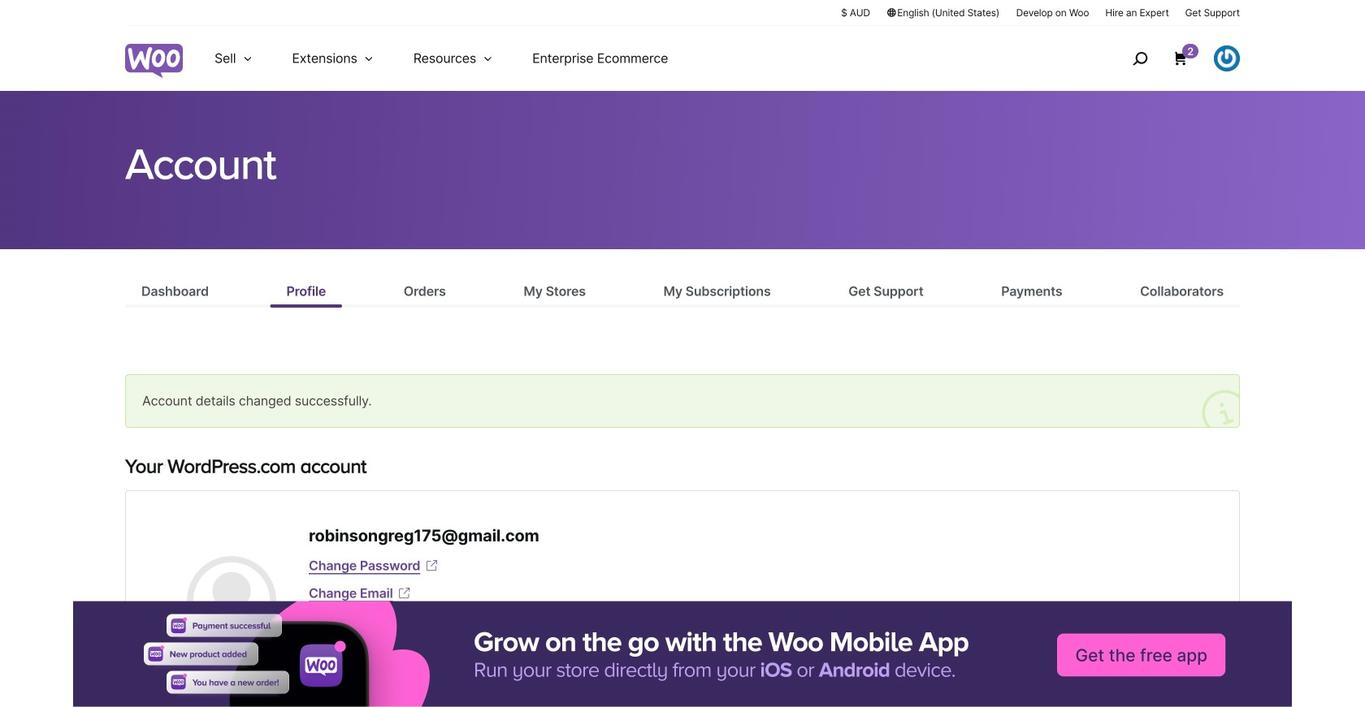 Task type: describe. For each thing, give the bounding box(es) containing it.
1 vertical spatial external link image
[[396, 586, 413, 602]]

search image
[[1127, 46, 1153, 72]]



Task type: locate. For each thing, give the bounding box(es) containing it.
open account menu image
[[1214, 46, 1240, 72]]

0 vertical spatial external link image
[[424, 558, 440, 575]]

1 horizontal spatial external link image
[[424, 558, 440, 575]]

alert
[[125, 375, 1240, 428]]

external link image
[[424, 558, 440, 575], [396, 586, 413, 602]]

0 horizontal spatial external link image
[[396, 586, 413, 602]]

service navigation menu element
[[1098, 32, 1240, 85]]

gravatar image image
[[187, 557, 276, 646]]



